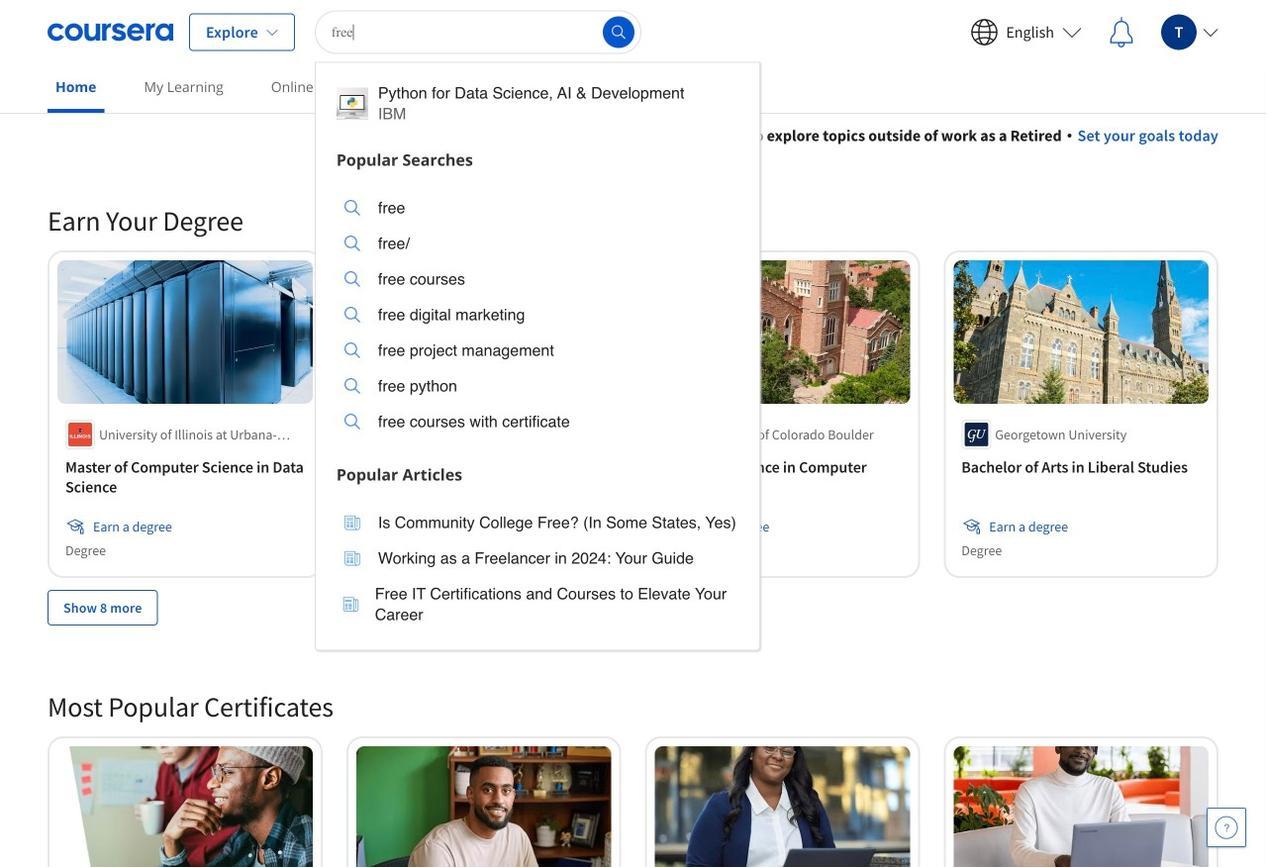 Task type: describe. For each thing, give the bounding box(es) containing it.
coursera image
[[48, 16, 173, 48]]

autocomplete results list box
[[315, 62, 760, 651]]

What do you want to learn? text field
[[315, 10, 642, 54]]



Task type: vqa. For each thing, say whether or not it's contained in the screenshot.
Meta to the right
no



Task type: locate. For each thing, give the bounding box(es) containing it.
main content
[[0, 100, 1267, 867]]

1 vertical spatial list box
[[316, 493, 759, 650]]

list box
[[316, 178, 759, 457], [316, 493, 759, 650]]

most popular certificates collection element
[[36, 658, 1231, 867]]

0 vertical spatial list box
[[316, 178, 759, 457]]

earn your degree collection element
[[36, 171, 1231, 658]]

2 list box from the top
[[316, 493, 759, 650]]

suggestion image image
[[337, 88, 368, 119], [345, 200, 360, 216], [345, 236, 360, 252], [345, 271, 360, 287], [345, 307, 360, 323], [345, 343, 360, 358], [345, 378, 360, 394], [345, 414, 360, 430], [345, 515, 360, 531], [345, 551, 360, 566], [343, 597, 359, 612]]

1 list box from the top
[[316, 178, 759, 457]]

help center image
[[1215, 816, 1239, 840]]

None search field
[[315, 10, 760, 651]]



